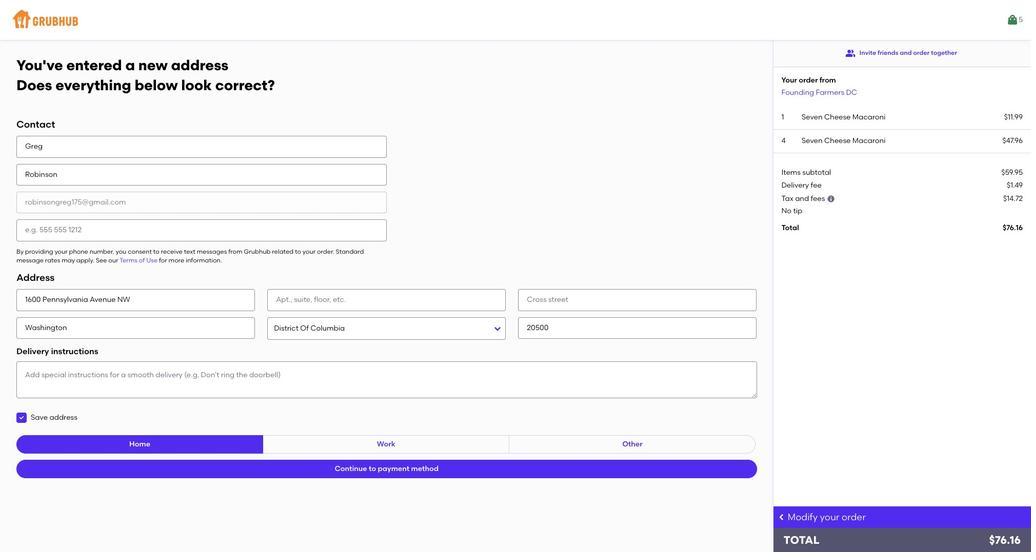 Task type: describe. For each thing, give the bounding box(es) containing it.
order inside your order from founding farmers dc
[[799, 76, 818, 85]]

new
[[138, 56, 168, 74]]

see
[[96, 257, 107, 264]]

4
[[782, 137, 786, 145]]

tax
[[782, 194, 793, 203]]

fees
[[811, 194, 825, 203]]

everything
[[56, 76, 131, 94]]

information.
[[186, 257, 222, 264]]

grubhub
[[244, 248, 271, 255]]

$14.72
[[1003, 194, 1023, 203]]

City text field
[[16, 317, 255, 339]]

receive
[[161, 248, 183, 255]]

tip
[[793, 207, 802, 216]]

you've entered a new address does everything below look correct?
[[16, 56, 275, 94]]

founding
[[782, 88, 814, 97]]

for
[[159, 257, 167, 264]]

people icon image
[[845, 48, 855, 58]]

no
[[782, 207, 792, 216]]

svg image for save address
[[18, 415, 25, 421]]

delivery instructions
[[16, 347, 98, 356]]

you
[[116, 248, 126, 255]]

cheese for 4
[[824, 137, 851, 145]]

fee
[[811, 181, 822, 190]]

1 vertical spatial and
[[795, 194, 809, 203]]

together
[[931, 49, 957, 57]]

may
[[62, 257, 75, 264]]

1
[[782, 113, 784, 122]]

you've
[[16, 56, 63, 74]]

cheese for 1
[[824, 113, 851, 122]]

home
[[129, 440, 150, 449]]

rates
[[45, 257, 60, 264]]

your
[[782, 76, 797, 85]]

delivery for delivery fee
[[782, 181, 809, 190]]

items subtotal
[[782, 169, 831, 177]]

standard
[[336, 248, 364, 255]]

Address 2 text field
[[267, 290, 506, 311]]

consent
[[128, 248, 152, 255]]

$11.99
[[1004, 113, 1023, 122]]

invite friends and order together button
[[845, 44, 957, 63]]

modify
[[788, 512, 818, 523]]

use
[[146, 257, 158, 264]]

0 horizontal spatial your
[[55, 248, 68, 255]]

look
[[181, 76, 212, 94]]

Zip text field
[[518, 317, 757, 339]]

dc
[[846, 88, 857, 97]]

our
[[108, 257, 118, 264]]

work
[[377, 440, 395, 449]]

delivery fee
[[782, 181, 822, 190]]

terms of use for more information.
[[120, 257, 222, 264]]

macaroni for 1
[[852, 113, 886, 122]]

$1.49
[[1007, 181, 1023, 190]]

messages
[[197, 248, 227, 255]]

a
[[125, 56, 135, 74]]

2 vertical spatial order
[[842, 512, 866, 523]]

friends
[[878, 49, 898, 57]]

First name text field
[[16, 136, 387, 158]]

more
[[169, 257, 184, 264]]

seven cheese macaroni for 1
[[802, 113, 886, 122]]

0 vertical spatial $76.16
[[1003, 223, 1023, 232]]

terms
[[120, 257, 137, 264]]

2 horizontal spatial your
[[820, 512, 840, 523]]

seven for 1
[[802, 113, 823, 122]]

Delivery instructions text field
[[16, 362, 757, 399]]

address inside you've entered a new address does everything below look correct?
[[171, 56, 228, 74]]

your order from founding farmers dc
[[782, 76, 857, 97]]

method
[[411, 465, 439, 474]]

payment
[[378, 465, 409, 474]]



Task type: locate. For each thing, give the bounding box(es) containing it.
macaroni for 4
[[852, 137, 886, 145]]

your
[[55, 248, 68, 255], [303, 248, 316, 255], [820, 512, 840, 523]]

2 seven cheese macaroni from the top
[[802, 137, 886, 145]]

providing
[[25, 248, 53, 255]]

seven cheese macaroni
[[802, 113, 886, 122], [802, 137, 886, 145]]

continue
[[335, 465, 367, 474]]

order.
[[317, 248, 334, 255]]

from
[[820, 76, 836, 85], [228, 248, 242, 255]]

0 horizontal spatial from
[[228, 248, 242, 255]]

to inside button
[[369, 465, 376, 474]]

2 horizontal spatial to
[[369, 465, 376, 474]]

Address 1 text field
[[16, 290, 255, 311]]

delivery
[[782, 181, 809, 190], [16, 347, 49, 356]]

1 vertical spatial $76.16
[[989, 534, 1021, 547]]

to right related in the top of the page
[[295, 248, 301, 255]]

order
[[913, 49, 930, 57], [799, 76, 818, 85], [842, 512, 866, 523]]

founding farmers dc link
[[782, 88, 857, 97]]

0 vertical spatial seven cheese macaroni
[[802, 113, 886, 122]]

1 horizontal spatial order
[[842, 512, 866, 523]]

seven
[[802, 113, 823, 122], [802, 137, 823, 145]]

1 vertical spatial seven
[[802, 137, 823, 145]]

1 vertical spatial seven cheese macaroni
[[802, 137, 886, 145]]

and
[[900, 49, 912, 57], [795, 194, 809, 203]]

macaroni
[[852, 113, 886, 122], [852, 137, 886, 145]]

invite
[[860, 49, 876, 57]]

2 cheese from the top
[[824, 137, 851, 145]]

0 vertical spatial svg image
[[18, 415, 25, 421]]

subtotal
[[802, 169, 831, 177]]

to up use at top
[[153, 248, 159, 255]]

order right modify at the right of page
[[842, 512, 866, 523]]

cheese down farmers
[[824, 113, 851, 122]]

to
[[153, 248, 159, 255], [295, 248, 301, 255], [369, 465, 376, 474]]

1 vertical spatial total
[[784, 534, 820, 547]]

other
[[622, 440, 643, 449]]

0 vertical spatial seven
[[802, 113, 823, 122]]

0 vertical spatial order
[[913, 49, 930, 57]]

number,
[[90, 248, 114, 255]]

by providing your phone number, you consent to receive text messages from grubhub related to your order. standard message rates may apply. see our
[[16, 248, 364, 264]]

1 macaroni from the top
[[852, 113, 886, 122]]

continue to payment method
[[335, 465, 439, 474]]

order up founding
[[799, 76, 818, 85]]

home button
[[16, 436, 263, 454]]

text
[[184, 248, 195, 255]]

0 horizontal spatial order
[[799, 76, 818, 85]]

0 vertical spatial address
[[171, 56, 228, 74]]

0 vertical spatial cheese
[[824, 113, 851, 122]]

2 horizontal spatial order
[[913, 49, 930, 57]]

and inside button
[[900, 49, 912, 57]]

by
[[16, 248, 24, 255]]

tax and fees
[[782, 194, 825, 203]]

1 cheese from the top
[[824, 113, 851, 122]]

1 horizontal spatial svg image
[[777, 513, 786, 522]]

delivery down items
[[782, 181, 809, 190]]

cheese up subtotal on the top right of the page
[[824, 137, 851, 145]]

0 vertical spatial and
[[900, 49, 912, 57]]

0 horizontal spatial address
[[49, 414, 77, 422]]

seven cheese macaroni for 4
[[802, 137, 886, 145]]

seven for 4
[[802, 137, 823, 145]]

other button
[[509, 436, 756, 454]]

0 vertical spatial from
[[820, 76, 836, 85]]

save
[[31, 414, 48, 422]]

your right modify at the right of page
[[820, 512, 840, 523]]

phone
[[69, 248, 88, 255]]

no tip
[[782, 207, 802, 216]]

main navigation navigation
[[0, 0, 1031, 40]]

invite friends and order together
[[860, 49, 957, 57]]

Last name text field
[[16, 164, 387, 186]]

from left "grubhub"
[[228, 248, 242, 255]]

and up the "tip"
[[795, 194, 809, 203]]

from inside your order from founding farmers dc
[[820, 76, 836, 85]]

address right save
[[49, 414, 77, 422]]

contact
[[16, 119, 55, 131]]

address
[[16, 272, 54, 284]]

1 vertical spatial cheese
[[824, 137, 851, 145]]

1 horizontal spatial delivery
[[782, 181, 809, 190]]

1 vertical spatial from
[[228, 248, 242, 255]]

0 horizontal spatial delivery
[[16, 347, 49, 356]]

your up may
[[55, 248, 68, 255]]

5 button
[[1006, 11, 1023, 29]]

0 vertical spatial macaroni
[[852, 113, 886, 122]]

seven cheese macaroni up subtotal on the top right of the page
[[802, 137, 886, 145]]

$47.96
[[1003, 137, 1023, 145]]

0 horizontal spatial and
[[795, 194, 809, 203]]

$59.95
[[1001, 169, 1023, 177]]

address up look
[[171, 56, 228, 74]]

delivery for delivery instructions
[[16, 347, 49, 356]]

1 seven from the top
[[802, 113, 823, 122]]

$76.16
[[1003, 223, 1023, 232], [989, 534, 1021, 547]]

1 vertical spatial svg image
[[777, 513, 786, 522]]

total down modify at the right of page
[[784, 534, 820, 547]]

cheese
[[824, 113, 851, 122], [824, 137, 851, 145]]

seven cheese macaroni down dc
[[802, 113, 886, 122]]

order left together
[[913, 49, 930, 57]]

total
[[782, 223, 799, 232], [784, 534, 820, 547]]

your left order.
[[303, 248, 316, 255]]

from inside by providing your phone number, you consent to receive text messages from grubhub related to your order. standard message rates may apply. see our
[[228, 248, 242, 255]]

0 horizontal spatial svg image
[[18, 415, 25, 421]]

svg image for modify your order
[[777, 513, 786, 522]]

1 horizontal spatial your
[[303, 248, 316, 255]]

order inside button
[[913, 49, 930, 57]]

svg image
[[18, 415, 25, 421], [777, 513, 786, 522]]

seven right 4 at the right
[[802, 137, 823, 145]]

0 horizontal spatial to
[[153, 248, 159, 255]]

Phone telephone field
[[16, 220, 387, 241]]

1 vertical spatial order
[[799, 76, 818, 85]]

and right friends
[[900, 49, 912, 57]]

terms of use link
[[120, 257, 158, 264]]

save address
[[31, 414, 77, 422]]

1 vertical spatial delivery
[[16, 347, 49, 356]]

delivery left instructions
[[16, 347, 49, 356]]

svg image left save
[[18, 415, 25, 421]]

entered
[[66, 56, 122, 74]]

does
[[16, 76, 52, 94]]

work button
[[263, 436, 510, 454]]

of
[[139, 257, 145, 264]]

1 seven cheese macaroni from the top
[[802, 113, 886, 122]]

address
[[171, 56, 228, 74], [49, 414, 77, 422]]

1 horizontal spatial from
[[820, 76, 836, 85]]

1 vertical spatial macaroni
[[852, 137, 886, 145]]

svg image left modify at the right of page
[[777, 513, 786, 522]]

related
[[272, 248, 294, 255]]

from up farmers
[[820, 76, 836, 85]]

svg image
[[827, 195, 835, 203]]

1 horizontal spatial address
[[171, 56, 228, 74]]

apply.
[[76, 257, 94, 264]]

to left payment
[[369, 465, 376, 474]]

1 horizontal spatial and
[[900, 49, 912, 57]]

seven down "founding farmers dc" link
[[802, 113, 823, 122]]

1 horizontal spatial to
[[295, 248, 301, 255]]

1 vertical spatial address
[[49, 414, 77, 422]]

farmers
[[816, 88, 844, 97]]

correct?
[[215, 76, 275, 94]]

message
[[16, 257, 44, 264]]

5
[[1019, 15, 1023, 24]]

0 vertical spatial delivery
[[782, 181, 809, 190]]

items
[[782, 169, 801, 177]]

continue to payment method button
[[16, 460, 757, 479]]

0 vertical spatial total
[[782, 223, 799, 232]]

below
[[135, 76, 178, 94]]

modify your order
[[788, 512, 866, 523]]

2 macaroni from the top
[[852, 137, 886, 145]]

total down the no tip at the top of page
[[782, 223, 799, 232]]

2 seven from the top
[[802, 137, 823, 145]]

Email email field
[[16, 192, 387, 214]]

Cross street text field
[[518, 290, 757, 311]]

instructions
[[51, 347, 98, 356]]



Task type: vqa. For each thing, say whether or not it's contained in the screenshot.
friends
yes



